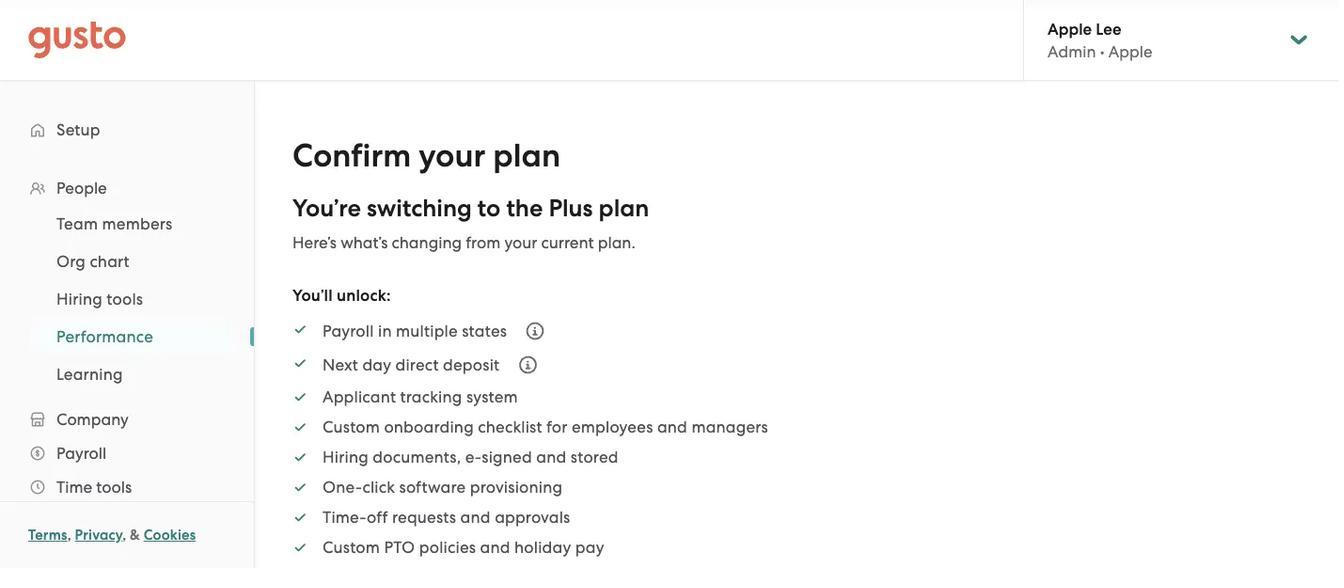 Task type: describe. For each thing, give the bounding box(es) containing it.
people
[[56, 179, 107, 198]]

team
[[56, 214, 98, 233]]

0 vertical spatial your
[[419, 137, 486, 175]]

1 horizontal spatial plan
[[599, 194, 649, 223]]

performance link
[[34, 320, 235, 354]]

to
[[478, 194, 501, 223]]

requests
[[392, 508, 456, 527]]

tools for hiring tools
[[107, 290, 143, 309]]

and left managers
[[657, 418, 688, 436]]

applicant
[[323, 388, 396, 406]]

hiring for hiring tools
[[56, 290, 102, 309]]

e-
[[465, 448, 482, 467]]

privacy
[[75, 527, 122, 544]]

you're switching to the plus plan
[[293, 194, 649, 223]]

documents,
[[373, 448, 461, 467]]

hiring tools
[[56, 290, 143, 309]]

employees
[[572, 418, 653, 436]]

pay
[[575, 538, 605, 557]]

multiple
[[396, 322, 458, 341]]

pto
[[384, 538, 415, 557]]

payroll for payroll in multiple states
[[323, 322, 374, 341]]

switching
[[367, 194, 472, 223]]

day
[[363, 356, 391, 374]]

one-click software provisioning
[[323, 478, 563, 497]]

learning
[[56, 365, 123, 384]]

time tools
[[56, 478, 132, 497]]

setup
[[56, 120, 100, 139]]

company button
[[19, 403, 235, 436]]

here's what's changing from your current plan.
[[293, 233, 636, 252]]

you'll
[[293, 286, 333, 305]]

checklist
[[478, 418, 543, 436]]

company
[[56, 410, 129, 429]]

next
[[323, 356, 358, 374]]

custom for custom onboarding checklist for employees and managers
[[323, 418, 380, 436]]

terms
[[28, 527, 67, 544]]

provisioning
[[470, 478, 563, 497]]

current
[[541, 233, 594, 252]]

&
[[130, 527, 140, 544]]

in
[[378, 322, 392, 341]]

org chart link
[[34, 245, 235, 278]]

you're
[[293, 194, 361, 223]]

time-
[[323, 508, 367, 527]]

confirm
[[293, 137, 411, 175]]

people button
[[19, 171, 235, 205]]

tools for time tools
[[96, 478, 132, 497]]

hiring for hiring documents, e-signed and stored
[[323, 448, 369, 467]]

list containing payroll in multiple states
[[293, 310, 1302, 568]]

custom for custom pto policies and holiday pay
[[323, 538, 380, 557]]

stored
[[571, 448, 619, 467]]

changing
[[392, 233, 462, 252]]

gusto navigation element
[[0, 81, 254, 568]]

and down for
[[537, 448, 567, 467]]

plus
[[549, 194, 593, 223]]

confirm your plan
[[293, 137, 561, 175]]

setup link
[[19, 113, 235, 147]]

click
[[363, 478, 395, 497]]

1 , from the left
[[67, 527, 71, 544]]

here's
[[293, 233, 337, 252]]

home image
[[28, 21, 126, 59]]

time tools button
[[19, 470, 235, 504]]



Task type: vqa. For each thing, say whether or not it's contained in the screenshot.
integrate with an applicant tracking system to import candidates.
no



Task type: locate. For each thing, give the bounding box(es) containing it.
payroll button
[[19, 436, 235, 470]]

applicant tracking system
[[323, 388, 518, 406]]

and up custom pto policies and holiday pay
[[461, 508, 491, 527]]

1 custom from the top
[[323, 418, 380, 436]]

2 custom from the top
[[323, 538, 380, 557]]

custom down applicant
[[323, 418, 380, 436]]

your
[[419, 137, 486, 175], [505, 233, 537, 252]]

1 vertical spatial payroll
[[56, 444, 106, 463]]

payroll inside payroll dropdown button
[[56, 444, 106, 463]]

plan.
[[598, 233, 636, 252]]

0 vertical spatial apple
[[1048, 19, 1092, 38]]

plan
[[493, 137, 561, 175], [599, 194, 649, 223]]

off
[[367, 508, 388, 527]]

list containing people
[[0, 171, 254, 568]]

•
[[1100, 42, 1105, 61]]

direct
[[396, 356, 439, 374]]

, left privacy link
[[67, 527, 71, 544]]

tools down payroll dropdown button
[[96, 478, 132, 497]]

0 horizontal spatial ,
[[67, 527, 71, 544]]

learning link
[[34, 357, 235, 391]]

plan up 'the'
[[493, 137, 561, 175]]

terms link
[[28, 527, 67, 544]]

apple up admin
[[1048, 19, 1092, 38]]

1 vertical spatial tools
[[96, 478, 132, 497]]

tools inside dropdown button
[[96, 478, 132, 497]]

0 horizontal spatial plan
[[493, 137, 561, 175]]

1 horizontal spatial ,
[[122, 527, 126, 544]]

from
[[466, 233, 501, 252]]

1 horizontal spatial your
[[505, 233, 537, 252]]

0 vertical spatial tools
[[107, 290, 143, 309]]

team members link
[[34, 207, 235, 241]]

hiring up one-
[[323, 448, 369, 467]]

what's
[[341, 233, 388, 252]]

custom pto policies and holiday pay
[[323, 538, 605, 557]]

0 vertical spatial hiring
[[56, 290, 102, 309]]

0 vertical spatial custom
[[323, 418, 380, 436]]

0 horizontal spatial apple
[[1048, 19, 1092, 38]]

holiday
[[515, 538, 571, 557]]

the
[[507, 194, 543, 223]]

terms , privacy , & cookies
[[28, 527, 196, 544]]

next day direct deposit
[[323, 356, 500, 374]]

time-off requests and approvals
[[323, 508, 571, 527]]

software
[[399, 478, 466, 497]]

custom onboarding checklist for employees and managers
[[323, 418, 769, 436]]

0 horizontal spatial payroll
[[56, 444, 106, 463]]

approvals
[[495, 508, 571, 527]]

team members
[[56, 214, 173, 233]]

custom down time-
[[323, 538, 380, 557]]

for
[[547, 418, 568, 436]]

plan up plan. on the top
[[599, 194, 649, 223]]

custom
[[323, 418, 380, 436], [323, 538, 380, 557]]

apple right "•"
[[1109, 42, 1153, 61]]

tracking
[[400, 388, 462, 406]]

tools down org chart link
[[107, 290, 143, 309]]

1 vertical spatial plan
[[599, 194, 649, 223]]

hiring inside gusto navigation element
[[56, 290, 102, 309]]

2 , from the left
[[122, 527, 126, 544]]

unlock:
[[337, 286, 391, 305]]

list containing team members
[[0, 205, 254, 393]]

performance
[[56, 327, 153, 346]]

managers
[[692, 418, 769, 436]]

org chart
[[56, 252, 130, 271]]

,
[[67, 527, 71, 544], [122, 527, 126, 544]]

1 vertical spatial custom
[[323, 538, 380, 557]]

onboarding
[[384, 418, 474, 436]]

members
[[102, 214, 173, 233]]

1 horizontal spatial payroll
[[323, 322, 374, 341]]

system
[[467, 388, 518, 406]]

list
[[0, 171, 254, 568], [0, 205, 254, 393], [293, 310, 1302, 568]]

states
[[462, 322, 507, 341]]

cookies button
[[144, 524, 196, 547]]

and left holiday
[[480, 538, 511, 557]]

cookies
[[144, 527, 196, 544]]

payroll up time
[[56, 444, 106, 463]]

1 vertical spatial your
[[505, 233, 537, 252]]

your up the you're switching to the plus plan
[[419, 137, 486, 175]]

payroll up next
[[323, 322, 374, 341]]

payroll for payroll
[[56, 444, 106, 463]]

1 vertical spatial hiring
[[323, 448, 369, 467]]

, left '&'
[[122, 527, 126, 544]]

hiring
[[56, 290, 102, 309], [323, 448, 369, 467]]

org
[[56, 252, 86, 271]]

your down 'the'
[[505, 233, 537, 252]]

1 horizontal spatial hiring
[[323, 448, 369, 467]]

time
[[56, 478, 92, 497]]

tools
[[107, 290, 143, 309], [96, 478, 132, 497]]

0 horizontal spatial your
[[419, 137, 486, 175]]

you'll unlock:
[[293, 286, 391, 305]]

payroll in multiple states
[[323, 322, 507, 341]]

hiring down org
[[56, 290, 102, 309]]

apple lee admin • apple
[[1048, 19, 1153, 61]]

signed
[[482, 448, 532, 467]]

policies
[[419, 538, 476, 557]]

lee
[[1096, 19, 1122, 38]]

1 horizontal spatial apple
[[1109, 42, 1153, 61]]

one-
[[323, 478, 363, 497]]

0 vertical spatial payroll
[[323, 322, 374, 341]]

1 vertical spatial apple
[[1109, 42, 1153, 61]]

0 vertical spatial plan
[[493, 137, 561, 175]]

hiring tools link
[[34, 282, 235, 316]]

and
[[657, 418, 688, 436], [537, 448, 567, 467], [461, 508, 491, 527], [480, 538, 511, 557]]

deposit
[[443, 356, 500, 374]]

payroll
[[323, 322, 374, 341], [56, 444, 106, 463]]

0 horizontal spatial hiring
[[56, 290, 102, 309]]

privacy link
[[75, 527, 122, 544]]

hiring documents, e-signed and stored
[[323, 448, 619, 467]]

apple
[[1048, 19, 1092, 38], [1109, 42, 1153, 61]]

chart
[[90, 252, 130, 271]]

admin
[[1048, 42, 1096, 61]]



